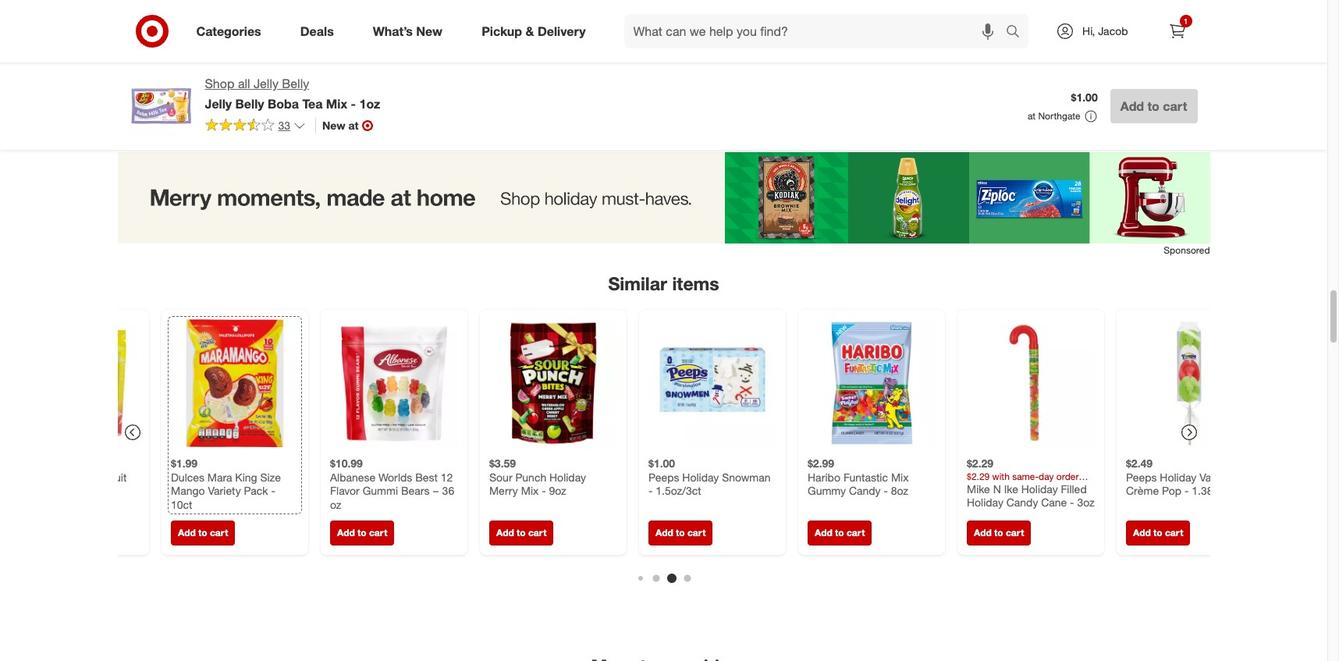 Task type: locate. For each thing, give the bounding box(es) containing it.
assorted
[[57, 471, 102, 484]]

- inside shop all jelly belly jelly belly boba tea mix - 1oz
[[351, 96, 356, 112]]

-
[[351, 96, 356, 112], [46, 484, 50, 498], [271, 484, 275, 498], [541, 484, 546, 498], [648, 484, 653, 498], [884, 484, 888, 498], [1184, 484, 1189, 498], [1070, 496, 1074, 509]]

items
[[672, 272, 719, 294]]

cart down gummi
[[369, 527, 387, 539]]

holiday up 1.5oz/3ct
[[682, 471, 719, 484]]

1 peeps from the left
[[648, 471, 679, 484]]

- left 9oz
[[541, 484, 546, 498]]

boba
[[268, 96, 299, 112]]

add down oz
[[337, 527, 355, 539]]

cane
[[1041, 496, 1067, 509]]

candy down funtastic
[[849, 484, 881, 498]]

0 vertical spatial mix
[[326, 96, 347, 112]]

categories link
[[183, 14, 281, 48]]

albanese
[[330, 471, 375, 484]]

mix up 8oz
[[891, 471, 909, 484]]

cart for sour punch holiday merry mix - 9oz
[[528, 527, 546, 539]]

cart down $2.99 haribo funtastic mix gummy candy - 8oz
[[847, 527, 865, 539]]

add down 10ct
[[178, 527, 195, 539]]

- left 1oz
[[351, 96, 356, 112]]

belly up boba
[[282, 76, 309, 91]]

belly
[[282, 76, 309, 91], [235, 96, 264, 112]]

- down chew
[[46, 484, 50, 498]]

shop
[[205, 76, 235, 91]]

holiday up pop
[[1160, 471, 1197, 484]]

peeps up 1.5oz/3ct
[[648, 471, 679, 484]]

$1.00 inside $1.00 peeps holiday snowman - 1.5oz/3ct
[[648, 457, 675, 470]]

mix
[[326, 96, 347, 112], [891, 471, 909, 484], [521, 484, 538, 498]]

add down crème
[[1133, 527, 1151, 539]]

$1.00 peeps holiday snowman - 1.5oz/3ct
[[648, 457, 771, 498]]

3oz
[[1077, 496, 1095, 509]]

0 horizontal spatial new
[[322, 119, 346, 132]]

add to cart for sour punch holiday merry mix - 9oz
[[496, 527, 546, 539]]

- left 1.5oz/3ct
[[648, 484, 653, 498]]

at
[[1028, 110, 1036, 122], [349, 119, 359, 132]]

holiday up cane
[[1021, 482, 1058, 496]]

$1.99 dulces mara king size mango variety pack - 10ct
[[171, 457, 280, 511]]

to for haribo funtastic mix gummy candy - 8oz
[[835, 527, 844, 539]]

0 vertical spatial jelly
[[254, 76, 279, 91]]

1 horizontal spatial belly
[[282, 76, 309, 91]]

snowman
[[722, 471, 771, 484]]

- left 8oz
[[884, 484, 888, 498]]

2 vertical spatial mix
[[521, 484, 538, 498]]

candy down the hi-
[[11, 484, 43, 498]]

$1.00 for $1.00
[[1071, 91, 1098, 104]]

funtastic
[[843, 471, 888, 484]]

&
[[526, 23, 534, 39]]

peeps inside $2.49 peeps holiday vanilla crème pop - 1.38oz/4ct
[[1126, 471, 1157, 484]]

to for peeps holiday vanilla crème pop - 1.38oz/4ct
[[1153, 527, 1162, 539]]

1
[[1184, 16, 1188, 26]]

add to cart for peeps holiday snowman - 1.5oz/3ct
[[655, 527, 706, 539]]

2 peeps from the left
[[1126, 471, 1157, 484]]

1 vertical spatial $1.00
[[648, 457, 675, 470]]

$1.00 up 1.5oz/3ct
[[648, 457, 675, 470]]

flavor
[[330, 484, 359, 498]]

jelly right the all
[[254, 76, 279, 91]]

$1.00 up northgate
[[1071, 91, 1098, 104]]

add to cart for albanese worlds best 12 flavor gummi bears – 36 oz
[[337, 527, 387, 539]]

new
[[416, 23, 443, 39], [322, 119, 346, 132]]

0 horizontal spatial candy
[[11, 484, 43, 498]]

cart down mike n ike holiday filled holiday candy cane - 3oz
[[1006, 527, 1024, 539]]

$1.00
[[1071, 91, 1098, 104], [648, 457, 675, 470]]

mix inside $3.59 sour punch holiday merry mix - 9oz
[[521, 484, 538, 498]]

tea
[[302, 96, 323, 112]]

pickup
[[482, 23, 522, 39]]

–
[[432, 484, 439, 498]]

to for mike n ike holiday filled holiday candy cane - 3oz
[[994, 527, 1003, 539]]

holiday
[[549, 471, 586, 484], [682, 471, 719, 484], [1160, 471, 1197, 484], [1021, 482, 1058, 496], [967, 496, 1003, 509]]

cart down 1.5oz/3ct
[[687, 527, 706, 539]]

add down merry
[[496, 527, 514, 539]]

1 horizontal spatial $1.00
[[1071, 91, 1098, 104]]

$2.99
[[808, 457, 834, 470]]

shop all jelly belly jelly belly boba tea mix - 1oz
[[205, 76, 380, 112]]

to for albanese worlds best 12 flavor gummi bears – 36 oz
[[357, 527, 366, 539]]

new right what's
[[416, 23, 443, 39]]

search
[[999, 25, 1037, 40]]

cart for dulces mara king size mango variety pack - 10ct
[[210, 527, 228, 539]]

variety
[[208, 484, 241, 498]]

2 horizontal spatial candy
[[1006, 496, 1038, 509]]

- right pop
[[1184, 484, 1189, 498]]

add to cart
[[1121, 98, 1188, 114], [178, 527, 228, 539], [337, 527, 387, 539], [496, 527, 546, 539], [655, 527, 706, 539], [815, 527, 865, 539], [974, 527, 1024, 539], [1133, 527, 1183, 539]]

$10.99
[[330, 457, 363, 470]]

add to cart button for mike n ike holiday filled holiday candy cane - 3oz
[[967, 521, 1031, 546]]

sponsored
[[1164, 244, 1210, 256]]

0 horizontal spatial peeps
[[648, 471, 679, 484]]

cart
[[1163, 98, 1188, 114], [210, 527, 228, 539], [369, 527, 387, 539], [528, 527, 546, 539], [687, 527, 706, 539], [847, 527, 865, 539], [1006, 527, 1024, 539], [1165, 527, 1183, 539]]

cart for albanese worlds best 12 flavor gummi bears – 36 oz
[[369, 527, 387, 539]]

add to cart button for peeps holiday snowman - 1.5oz/3ct
[[648, 521, 713, 546]]

oz
[[330, 498, 341, 511]]

peeps up crème
[[1126, 471, 1157, 484]]

at left northgate
[[1028, 110, 1036, 122]]

holiday up 9oz
[[549, 471, 586, 484]]

a
[[231, 29, 239, 45]]

peeps inside $1.00 peeps holiday snowman - 1.5oz/3ct
[[648, 471, 679, 484]]

0 horizontal spatial belly
[[235, 96, 264, 112]]

- inside $2.49 peeps holiday vanilla crème pop - 1.38oz/4ct
[[1184, 484, 1189, 498]]

fruit
[[105, 471, 126, 484]]

at down shop all jelly belly jelly belly boba tea mix - 1oz
[[349, 119, 359, 132]]

add right northgate
[[1121, 98, 1144, 114]]

0 vertical spatial $1.00
[[1071, 91, 1098, 104]]

add down mike
[[974, 527, 992, 539]]

0 horizontal spatial mix
[[326, 96, 347, 112]]

1 horizontal spatial jelly
[[254, 76, 279, 91]]

holiday inside $3.59 sour punch holiday merry mix - 9oz
[[549, 471, 586, 484]]

new down tea
[[322, 119, 346, 132]]

at northgate
[[1028, 110, 1081, 122]]

1 vertical spatial mix
[[891, 471, 909, 484]]

add down gummy
[[815, 527, 832, 539]]

cart for peeps holiday snowman - 1.5oz/3ct
[[687, 527, 706, 539]]

1 horizontal spatial peeps
[[1126, 471, 1157, 484]]

jelly down the shop
[[205, 96, 232, 112]]

33 link
[[205, 118, 306, 136]]

add down 1.5oz/3ct
[[655, 527, 673, 539]]

mix down "punch"
[[521, 484, 538, 498]]

- inside $2.99 haribo funtastic mix gummy candy - 8oz
[[884, 484, 888, 498]]

similar
[[608, 272, 667, 294]]

cart for haribo funtastic mix gummy candy - 8oz
[[847, 527, 865, 539]]

cart for mike n ike holiday filled holiday candy cane - 3oz
[[1006, 527, 1024, 539]]

cart down pop
[[1165, 527, 1183, 539]]

add to cart button for albanese worlds best 12 flavor gummi bears – 36 oz
[[330, 521, 394, 546]]

add
[[1121, 98, 1144, 114], [178, 527, 195, 539], [337, 527, 355, 539], [496, 527, 514, 539], [655, 527, 673, 539], [815, 527, 832, 539], [974, 527, 992, 539], [1133, 527, 1151, 539]]

1 link
[[1160, 14, 1195, 48]]

0 horizontal spatial $1.00
[[648, 457, 675, 470]]

1.5oz/3ct
[[656, 484, 701, 498]]

candy inside hi-chew assorted fruit candy - 12.7oz
[[11, 484, 43, 498]]

filled
[[1061, 482, 1087, 496]]

1 horizontal spatial mix
[[521, 484, 538, 498]]

0 vertical spatial new
[[416, 23, 443, 39]]

belly down the all
[[235, 96, 264, 112]]

to
[[1148, 98, 1160, 114], [198, 527, 207, 539], [357, 527, 366, 539], [516, 527, 525, 539], [676, 527, 685, 539], [835, 527, 844, 539], [994, 527, 1003, 539], [1153, 527, 1162, 539]]

dulces mara king size mango variety pack - 10ct image
[[171, 320, 299, 448]]

peeps
[[648, 471, 679, 484], [1126, 471, 1157, 484]]

cart down $3.59 sour punch holiday merry mix - 9oz
[[528, 527, 546, 539]]

what's
[[373, 23, 413, 39]]

mix up new at
[[326, 96, 347, 112]]

1 horizontal spatial candy
[[849, 484, 881, 498]]

cart down variety
[[210, 527, 228, 539]]

punch
[[515, 471, 546, 484]]

- down filled
[[1070, 496, 1074, 509]]

$2.49 peeps holiday vanilla crème pop - 1.38oz/4ct
[[1126, 457, 1243, 498]]

deals link
[[287, 14, 353, 48]]

ike
[[1004, 482, 1018, 496]]

0 horizontal spatial jelly
[[205, 96, 232, 112]]

2 horizontal spatial mix
[[891, 471, 909, 484]]

9oz
[[549, 484, 566, 498]]

candy down ike
[[1006, 496, 1038, 509]]

- down size
[[271, 484, 275, 498]]

add to cart button for peeps holiday vanilla crème pop - 1.38oz/4ct
[[1126, 521, 1190, 546]]

to for peeps holiday snowman - 1.5oz/3ct
[[676, 527, 685, 539]]

candy
[[11, 484, 43, 498], [849, 484, 881, 498], [1006, 496, 1038, 509]]

$1.99
[[171, 457, 197, 470]]

holiday down mike
[[967, 496, 1003, 509]]

dulces
[[171, 471, 204, 484]]



Task type: vqa. For each thing, say whether or not it's contained in the screenshot.
"Jelly"
yes



Task type: describe. For each thing, give the bounding box(es) containing it.
- inside $1.00 peeps holiday snowman - 1.5oz/3ct
[[648, 484, 653, 498]]

gummy
[[808, 484, 846, 498]]

add for peeps holiday vanilla crème pop - 1.38oz/4ct
[[1133, 527, 1151, 539]]

12.7oz
[[53, 484, 86, 498]]

33
[[278, 119, 290, 132]]

mango
[[171, 484, 205, 498]]

holiday inside $2.49 peeps holiday vanilla crème pop - 1.38oz/4ct
[[1160, 471, 1197, 484]]

0 vertical spatial belly
[[282, 76, 309, 91]]

add for peeps holiday snowman - 1.5oz/3ct
[[655, 527, 673, 539]]

gummi
[[362, 484, 398, 498]]

hi,
[[1083, 24, 1095, 37]]

mike
[[967, 482, 990, 496]]

$1.00 for $1.00 peeps holiday snowman - 1.5oz/3ct
[[648, 457, 675, 470]]

$10.99 albanese worlds best 12 flavor gummi bears – 36 oz
[[330, 457, 454, 511]]

bears
[[401, 484, 429, 498]]

mix inside shop all jelly belly jelly belly boba tea mix - 1oz
[[326, 96, 347, 112]]

peeps holiday snowman - 1.5oz/3ct image
[[648, 320, 776, 448]]

jacob
[[1098, 24, 1128, 37]]

1 vertical spatial jelly
[[205, 96, 232, 112]]

candy inside $2.99 haribo funtastic mix gummy candy - 8oz
[[849, 484, 881, 498]]

add for haribo funtastic mix gummy candy - 8oz
[[815, 527, 832, 539]]

mike n ike holiday filled holiday candy cane - 3oz image
[[967, 320, 1095, 448]]

hi-chew assorted fruit candy - 12.7oz
[[11, 471, 126, 498]]

hi-chew assorted fruit candy - 12.7oz image
[[11, 320, 139, 448]]

cart for peeps holiday vanilla crème pop - 1.38oz/4ct
[[1165, 527, 1183, 539]]

add to cart for dulces mara king size mango variety pack - 10ct
[[178, 527, 228, 539]]

crème
[[1126, 484, 1159, 498]]

add to cart button for sour punch holiday merry mix - 9oz
[[489, 521, 553, 546]]

mix inside $2.99 haribo funtastic mix gummy candy - 8oz
[[891, 471, 909, 484]]

mike n ike holiday filled holiday candy cane - 3oz
[[967, 482, 1095, 509]]

hi, jacob
[[1083, 24, 1128, 37]]

similar items region
[[2, 152, 1263, 661]]

holiday inside $1.00 peeps holiday snowman - 1.5oz/3ct
[[682, 471, 719, 484]]

add to cart for peeps holiday vanilla crème pop - 1.38oz/4ct
[[1133, 527, 1183, 539]]

peeps holiday vanilla crème pop - 1.38oz/4ct image
[[1126, 320, 1254, 448]]

size
[[260, 471, 280, 484]]

$3.59 sour punch holiday merry mix - 9oz
[[489, 457, 586, 498]]

king
[[235, 471, 257, 484]]

add for albanese worlds best 12 flavor gummi bears – 36 oz
[[337, 527, 355, 539]]

to for sour punch holiday merry mix - 9oz
[[516, 527, 525, 539]]

peeps for $1.00
[[648, 471, 679, 484]]

add to cart for haribo funtastic mix gummy candy - 8oz
[[815, 527, 865, 539]]

1 vertical spatial new
[[322, 119, 346, 132]]

hi-chew assorted fruit candy - 12.7oz link
[[11, 320, 139, 498]]

categories
[[196, 23, 261, 39]]

$3.59
[[489, 457, 516, 470]]

hi-
[[11, 471, 26, 484]]

pack
[[244, 484, 268, 498]]

albanese worlds best 12 flavor gummi bears – 36 oz image
[[330, 320, 458, 448]]

northgate
[[1039, 110, 1081, 122]]

What can we help you find? suggestions appear below search field
[[624, 14, 1010, 48]]

$2.29
[[967, 457, 993, 470]]

chew
[[26, 471, 54, 484]]

delivery
[[538, 23, 586, 39]]

add for dulces mara king size mango variety pack - 10ct
[[178, 527, 195, 539]]

12
[[440, 471, 453, 484]]

1 horizontal spatial new
[[416, 23, 443, 39]]

- inside mike n ike holiday filled holiday candy cane - 3oz
[[1070, 496, 1074, 509]]

all
[[238, 76, 250, 91]]

peeps for $2.49
[[1126, 471, 1157, 484]]

- inside hi-chew assorted fruit candy - 12.7oz
[[46, 484, 50, 498]]

ask
[[206, 29, 228, 45]]

- inside $1.99 dulces mara king size mango variety pack - 10ct
[[271, 484, 275, 498]]

1 vertical spatial belly
[[235, 96, 264, 112]]

1 horizontal spatial at
[[1028, 110, 1036, 122]]

merry
[[489, 484, 518, 498]]

ask a question
[[206, 29, 293, 45]]

add to cart button for haribo funtastic mix gummy candy - 8oz
[[808, 521, 872, 546]]

8oz
[[891, 484, 908, 498]]

1.38oz/4ct
[[1192, 484, 1243, 498]]

vanilla
[[1200, 471, 1231, 484]]

pickup & delivery link
[[468, 14, 605, 48]]

cart down 1 link
[[1163, 98, 1188, 114]]

sour
[[489, 471, 512, 484]]

pop
[[1162, 484, 1181, 498]]

what's new link
[[360, 14, 462, 48]]

search button
[[999, 14, 1037, 52]]

- inside $3.59 sour punch holiday merry mix - 9oz
[[541, 484, 546, 498]]

haribo
[[808, 471, 840, 484]]

best
[[415, 471, 437, 484]]

worlds
[[378, 471, 412, 484]]

add to cart button for dulces mara king size mango variety pack - 10ct
[[171, 521, 235, 546]]

to for dulces mara king size mango variety pack - 10ct
[[198, 527, 207, 539]]

what's new
[[373, 23, 443, 39]]

similar items
[[608, 272, 719, 294]]

$2.99 haribo funtastic mix gummy candy - 8oz
[[808, 457, 909, 498]]

image of jelly belly boba tea mix - 1oz image
[[130, 75, 192, 137]]

add to cart for mike n ike holiday filled holiday candy cane - 3oz
[[974, 527, 1024, 539]]

mara
[[207, 471, 232, 484]]

pickup & delivery
[[482, 23, 586, 39]]

deals
[[300, 23, 334, 39]]

36
[[442, 484, 454, 498]]

add for mike n ike holiday filled holiday candy cane - 3oz
[[974, 527, 992, 539]]

n
[[993, 482, 1001, 496]]

$2.49
[[1126, 457, 1153, 470]]

1oz
[[359, 96, 380, 112]]

0 horizontal spatial at
[[349, 119, 359, 132]]

advertisement region
[[117, 152, 1210, 243]]

sour punch holiday merry mix - 9oz image
[[489, 320, 617, 448]]

haribo funtastic mix gummy candy - 8oz image
[[808, 320, 936, 448]]

ask a question button
[[196, 20, 304, 54]]

add for sour punch holiday merry mix - 9oz
[[496, 527, 514, 539]]

10ct
[[171, 498, 192, 511]]

candy inside mike n ike holiday filled holiday candy cane - 3oz
[[1006, 496, 1038, 509]]

new at
[[322, 119, 359, 132]]

question
[[242, 29, 293, 45]]



